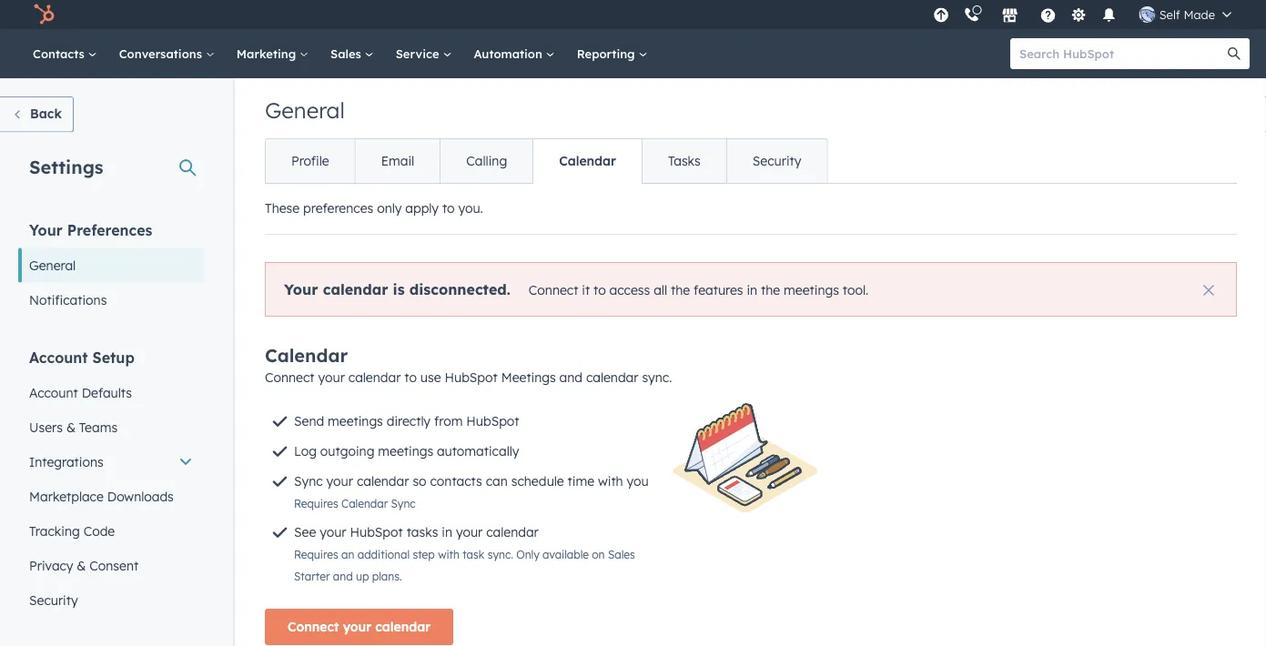 Task type: locate. For each thing, give the bounding box(es) containing it.
upgrade link
[[931, 5, 953, 24]]

starter
[[294, 570, 330, 584]]

1 horizontal spatial your
[[284, 280, 318, 298]]

to right it
[[594, 282, 606, 298]]

marketplaces button
[[992, 0, 1030, 29]]

sales inside the see your hubspot tasks in your calendar requires an additional step with task sync. only available on sales starter and up plans.
[[608, 548, 635, 562]]

1 vertical spatial to
[[594, 282, 606, 298]]

0 vertical spatial meetings
[[784, 282, 840, 298]]

your inside sync your calendar so contacts can schedule time with you requires calendar sync
[[327, 474, 353, 490]]

notifications button
[[1094, 0, 1125, 29]]

0 horizontal spatial with
[[438, 548, 460, 562]]

1 vertical spatial security link
[[18, 583, 204, 618]]

general
[[265, 97, 345, 124], [29, 257, 76, 273]]

profile
[[291, 153, 329, 169]]

contacts
[[33, 46, 88, 61]]

tracking
[[29, 523, 80, 539]]

meetings inside your calendar is disconnected. alert
[[784, 282, 840, 298]]

account setup element
[[18, 347, 204, 618]]

0 horizontal spatial your
[[29, 221, 63, 239]]

tracking code link
[[18, 514, 204, 549]]

users
[[29, 419, 63, 435]]

your up send
[[318, 370, 345, 386]]

and left up
[[333, 570, 353, 584]]

1 vertical spatial sales
[[608, 548, 635, 562]]

hubspot up additional
[[350, 525, 403, 541]]

your up an
[[320, 525, 347, 541]]

your calendar is disconnected. alert
[[265, 262, 1238, 317]]

account up account defaults
[[29, 348, 88, 367]]

account inside the account defaults link
[[29, 385, 78, 401]]

2 vertical spatial calendar
[[342, 497, 388, 511]]

with left the you
[[598, 474, 624, 490]]

your up task
[[456, 525, 483, 541]]

1 horizontal spatial security link
[[727, 139, 827, 183]]

available
[[543, 548, 589, 562]]

2 requires from the top
[[294, 548, 338, 562]]

general up profile
[[265, 97, 345, 124]]

to left you.
[[443, 200, 455, 216]]

search image
[[1229, 47, 1241, 60]]

0 vertical spatial and
[[560, 370, 583, 386]]

1 vertical spatial requires
[[294, 548, 338, 562]]

automation
[[474, 46, 546, 61]]

0 vertical spatial account
[[29, 348, 88, 367]]

2 account from the top
[[29, 385, 78, 401]]

calendar up only
[[487, 525, 539, 541]]

hubspot up automatically
[[467, 413, 520, 429]]

security inside account setup element
[[29, 592, 78, 608]]

connect it to access all the features in the meetings tool.
[[529, 282, 869, 298]]

calendar down plans.
[[375, 619, 431, 635]]

your down these
[[284, 280, 318, 298]]

your inside your calendar is disconnected. alert
[[284, 280, 318, 298]]

use
[[421, 370, 441, 386]]

so
[[413, 474, 427, 490]]

hubspot right use
[[445, 370, 498, 386]]

1 vertical spatial your
[[284, 280, 318, 298]]

settings image
[[1071, 8, 1088, 24]]

directly
[[387, 413, 431, 429]]

to inside the calendar connect your calendar to use hubspot meetings and calendar sync.
[[405, 370, 417, 386]]

self made menu
[[929, 0, 1245, 29]]

the right all
[[671, 282, 691, 298]]

connect inside alert
[[529, 282, 579, 298]]

0 vertical spatial requires
[[294, 497, 338, 511]]

0 vertical spatial hubspot
[[445, 370, 498, 386]]

to left use
[[405, 370, 417, 386]]

0 vertical spatial &
[[66, 419, 76, 435]]

requires up starter in the left of the page
[[294, 548, 338, 562]]

with
[[598, 474, 624, 490], [438, 548, 460, 562]]

1 vertical spatial &
[[77, 558, 86, 574]]

1 account from the top
[[29, 348, 88, 367]]

1 vertical spatial and
[[333, 570, 353, 584]]

is
[[393, 280, 405, 298]]

in right features
[[747, 282, 758, 298]]

contacts link
[[22, 29, 108, 78]]

0 horizontal spatial general
[[29, 257, 76, 273]]

0 vertical spatial connect
[[529, 282, 579, 298]]

apply
[[405, 200, 439, 216]]

sync. inside the see your hubspot tasks in your calendar requires an additional step with task sync. only available on sales starter and up plans.
[[488, 548, 514, 562]]

calendar left the so
[[357, 474, 409, 490]]

0 vertical spatial calendar
[[559, 153, 617, 169]]

1 vertical spatial account
[[29, 385, 78, 401]]

1 vertical spatial sync.
[[488, 548, 514, 562]]

0 horizontal spatial to
[[405, 370, 417, 386]]

send
[[294, 413, 324, 429]]

2 vertical spatial connect
[[288, 619, 339, 635]]

meetings
[[784, 282, 840, 298], [328, 413, 383, 429], [378, 444, 434, 459]]

up
[[356, 570, 369, 584]]

self
[[1160, 7, 1181, 22]]

connect inside button
[[288, 619, 339, 635]]

sales right on
[[608, 548, 635, 562]]

1 horizontal spatial general
[[265, 97, 345, 124]]

account for account setup
[[29, 348, 88, 367]]

0 horizontal spatial sync.
[[488, 548, 514, 562]]

2 vertical spatial to
[[405, 370, 417, 386]]

security link
[[727, 139, 827, 183], [18, 583, 204, 618]]

0 vertical spatial to
[[443, 200, 455, 216]]

& inside 'link'
[[66, 419, 76, 435]]

calendar connect your calendar to use hubspot meetings and calendar sync.
[[265, 344, 673, 386]]

connect
[[529, 282, 579, 298], [265, 370, 315, 386], [288, 619, 339, 635]]

ruby anderson image
[[1140, 6, 1156, 23]]

0 horizontal spatial the
[[671, 282, 691, 298]]

your
[[29, 221, 63, 239], [284, 280, 318, 298]]

on
[[592, 548, 605, 562]]

the right features
[[761, 282, 781, 298]]

sales link
[[320, 29, 385, 78]]

0 horizontal spatial in
[[442, 525, 453, 541]]

features
[[694, 282, 744, 298]]

requires
[[294, 497, 338, 511], [294, 548, 338, 562]]

& right users
[[66, 419, 76, 435]]

you.
[[458, 200, 483, 216]]

0 vertical spatial security link
[[727, 139, 827, 183]]

and right meetings
[[560, 370, 583, 386]]

only
[[517, 548, 540, 562]]

in
[[747, 282, 758, 298], [442, 525, 453, 541]]

your inside the calendar connect your calendar to use hubspot meetings and calendar sync.
[[318, 370, 345, 386]]

1 horizontal spatial to
[[443, 200, 455, 216]]

1 vertical spatial security
[[29, 592, 78, 608]]

profile link
[[266, 139, 355, 183]]

your down 'outgoing'
[[327, 474, 353, 490]]

1 horizontal spatial sync
[[391, 497, 416, 511]]

your inside button
[[343, 619, 372, 635]]

your for connect
[[343, 619, 372, 635]]

1 horizontal spatial sales
[[608, 548, 635, 562]]

0 vertical spatial general
[[265, 97, 345, 124]]

and
[[560, 370, 583, 386], [333, 570, 353, 584]]

0 vertical spatial your
[[29, 221, 63, 239]]

requires inside sync your calendar so contacts can schedule time with you requires calendar sync
[[294, 497, 338, 511]]

notifications image
[[1102, 8, 1118, 25]]

meetings down send meetings directly from hubspot
[[378, 444, 434, 459]]

2 vertical spatial hubspot
[[350, 525, 403, 541]]

sync down the so
[[391, 497, 416, 511]]

time
[[568, 474, 595, 490]]

1 horizontal spatial security
[[753, 153, 802, 169]]

0 horizontal spatial security link
[[18, 583, 204, 618]]

email
[[381, 153, 415, 169]]

general up notifications
[[29, 257, 76, 273]]

meetings up 'outgoing'
[[328, 413, 383, 429]]

teams
[[79, 419, 118, 435]]

connect down starter in the left of the page
[[288, 619, 339, 635]]

1 horizontal spatial the
[[761, 282, 781, 298]]

your for sync
[[327, 474, 353, 490]]

0 vertical spatial sales
[[331, 46, 365, 61]]

tasks
[[668, 153, 701, 169]]

meetings left the tool.
[[784, 282, 840, 298]]

calendar
[[559, 153, 617, 169], [265, 344, 348, 367], [342, 497, 388, 511]]

sales
[[331, 46, 365, 61], [608, 548, 635, 562]]

sync. down all
[[642, 370, 673, 386]]

reporting
[[577, 46, 639, 61]]

calendar inside sync your calendar so contacts can schedule time with you requires calendar sync
[[342, 497, 388, 511]]

with inside the see your hubspot tasks in your calendar requires an additional step with task sync. only available on sales starter and up plans.
[[438, 548, 460, 562]]

account defaults
[[29, 385, 132, 401]]

calendar
[[323, 280, 388, 298], [349, 370, 401, 386], [586, 370, 639, 386], [357, 474, 409, 490], [487, 525, 539, 541], [375, 619, 431, 635]]

sync down log
[[294, 474, 323, 490]]

1 vertical spatial meetings
[[328, 413, 383, 429]]

0 vertical spatial sync.
[[642, 370, 673, 386]]

sync
[[294, 474, 323, 490], [391, 497, 416, 511]]

help button
[[1033, 0, 1064, 29]]

self made button
[[1129, 0, 1243, 29]]

notifications
[[29, 292, 107, 308]]

0 vertical spatial security
[[753, 153, 802, 169]]

calendar right meetings
[[586, 370, 639, 386]]

the
[[671, 282, 691, 298], [761, 282, 781, 298]]

navigation
[[265, 138, 828, 184]]

your down up
[[343, 619, 372, 635]]

in right the "tasks"
[[442, 525, 453, 541]]

1 requires from the top
[[294, 497, 338, 511]]

1 vertical spatial with
[[438, 548, 460, 562]]

1 horizontal spatial and
[[560, 370, 583, 386]]

requires up 'see'
[[294, 497, 338, 511]]

& right privacy
[[77, 558, 86, 574]]

hubspot image
[[33, 4, 55, 26]]

account defaults link
[[18, 376, 204, 410]]

back link
[[0, 97, 74, 133]]

0 horizontal spatial security
[[29, 592, 78, 608]]

1 vertical spatial in
[[442, 525, 453, 541]]

upgrade image
[[934, 8, 950, 24]]

1 horizontal spatial &
[[77, 558, 86, 574]]

sync. right task
[[488, 548, 514, 562]]

automation link
[[463, 29, 566, 78]]

calendar inside calendar link
[[559, 153, 617, 169]]

calendar left is
[[323, 280, 388, 298]]

step
[[413, 548, 435, 562]]

sales left service
[[331, 46, 365, 61]]

0 vertical spatial in
[[747, 282, 758, 298]]

1 vertical spatial calendar
[[265, 344, 348, 367]]

connect inside the calendar connect your calendar to use hubspot meetings and calendar sync.
[[265, 370, 315, 386]]

1 horizontal spatial sync.
[[642, 370, 673, 386]]

marketplace
[[29, 489, 104, 505]]

tracking code
[[29, 523, 115, 539]]

0 vertical spatial with
[[598, 474, 624, 490]]

calendar up send meetings directly from hubspot
[[349, 370, 401, 386]]

to for calendar
[[405, 370, 417, 386]]

security link inside navigation
[[727, 139, 827, 183]]

and inside the see your hubspot tasks in your calendar requires an additional step with task sync. only available on sales starter and up plans.
[[333, 570, 353, 584]]

0 horizontal spatial &
[[66, 419, 76, 435]]

in inside the see your hubspot tasks in your calendar requires an additional step with task sync. only available on sales starter and up plans.
[[442, 525, 453, 541]]

calling icon button
[[957, 3, 988, 27]]

1 vertical spatial connect
[[265, 370, 315, 386]]

connect for connect it to access all the features in the meetings tool.
[[529, 282, 579, 298]]

connect left it
[[529, 282, 579, 298]]

1 horizontal spatial in
[[747, 282, 758, 298]]

calendar inside the calendar connect your calendar to use hubspot meetings and calendar sync.
[[265, 344, 348, 367]]

0 horizontal spatial sync
[[294, 474, 323, 490]]

connect up send
[[265, 370, 315, 386]]

0 horizontal spatial and
[[333, 570, 353, 584]]

settings link
[[1068, 5, 1091, 24]]

with left task
[[438, 548, 460, 562]]

1 vertical spatial general
[[29, 257, 76, 273]]

your left preferences
[[29, 221, 63, 239]]

general link
[[18, 248, 204, 283]]

integrations
[[29, 454, 104, 470]]

2 horizontal spatial to
[[594, 282, 606, 298]]

to inside your calendar is disconnected. alert
[[594, 282, 606, 298]]

1 the from the left
[[671, 282, 691, 298]]

marketplace downloads link
[[18, 480, 204, 514]]

1 horizontal spatial with
[[598, 474, 624, 490]]

account up users
[[29, 385, 78, 401]]

your inside your preferences element
[[29, 221, 63, 239]]



Task type: vqa. For each thing, say whether or not it's contained in the screenshot.
theme
no



Task type: describe. For each thing, give the bounding box(es) containing it.
& for privacy
[[77, 558, 86, 574]]

your for see
[[320, 525, 347, 541]]

downloads
[[107, 489, 174, 505]]

sync your calendar so contacts can schedule time with you requires calendar sync
[[294, 474, 649, 511]]

0 horizontal spatial sales
[[331, 46, 365, 61]]

marketplace downloads
[[29, 489, 174, 505]]

can
[[486, 474, 508, 490]]

these
[[265, 200, 300, 216]]

log outgoing meetings automatically
[[294, 444, 520, 459]]

only
[[377, 200, 402, 216]]

calendar inside alert
[[323, 280, 388, 298]]

plans.
[[372, 570, 402, 584]]

help image
[[1041, 8, 1057, 25]]

access
[[610, 282, 651, 298]]

calendar inside sync your calendar so contacts can schedule time with you requires calendar sync
[[357, 474, 409, 490]]

calling icon image
[[964, 7, 981, 23]]

1 vertical spatial sync
[[391, 497, 416, 511]]

hubspot inside the calendar connect your calendar to use hubspot meetings and calendar sync.
[[445, 370, 498, 386]]

hubspot inside the see your hubspot tasks in your calendar requires an additional step with task sync. only available on sales starter and up plans.
[[350, 525, 403, 541]]

to for these
[[443, 200, 455, 216]]

privacy & consent link
[[18, 549, 204, 583]]

calendar for calendar connect your calendar to use hubspot meetings and calendar sync.
[[265, 344, 348, 367]]

outgoing
[[320, 444, 375, 459]]

an
[[342, 548, 355, 562]]

from
[[434, 413, 463, 429]]

navigation containing profile
[[265, 138, 828, 184]]

close image
[[1204, 285, 1215, 296]]

calendar link
[[533, 139, 642, 183]]

you
[[627, 474, 649, 490]]

schedule
[[512, 474, 564, 490]]

defaults
[[82, 385, 132, 401]]

self made
[[1160, 7, 1216, 22]]

account for account defaults
[[29, 385, 78, 401]]

all
[[654, 282, 668, 298]]

task
[[463, 548, 485, 562]]

back
[[30, 106, 62, 122]]

1 vertical spatial hubspot
[[467, 413, 520, 429]]

conversations link
[[108, 29, 226, 78]]

calendar inside button
[[375, 619, 431, 635]]

consent
[[90, 558, 139, 574]]

integrations button
[[18, 445, 204, 480]]

marketplaces image
[[1002, 8, 1019, 25]]

calling link
[[440, 139, 533, 183]]

marketing
[[237, 46, 300, 61]]

& for users
[[66, 419, 76, 435]]

tasks link
[[642, 139, 727, 183]]

log
[[294, 444, 317, 459]]

code
[[84, 523, 115, 539]]

with inside sync your calendar so contacts can schedule time with you requires calendar sync
[[598, 474, 624, 490]]

these preferences only apply to you.
[[265, 200, 483, 216]]

preferences
[[67, 221, 152, 239]]

setup
[[92, 348, 135, 367]]

0 vertical spatial sync
[[294, 474, 323, 490]]

users & teams
[[29, 419, 118, 435]]

settings
[[29, 155, 103, 178]]

Search HubSpot search field
[[1011, 38, 1234, 69]]

your for your preferences
[[29, 221, 63, 239]]

users & teams link
[[18, 410, 204, 445]]

sync. inside the calendar connect your calendar to use hubspot meetings and calendar sync.
[[642, 370, 673, 386]]

tasks
[[407, 525, 438, 541]]

your preferences element
[[18, 220, 204, 317]]

account setup
[[29, 348, 135, 367]]

service link
[[385, 29, 463, 78]]

your calendar is disconnected.
[[284, 280, 511, 298]]

calendar for calendar
[[559, 153, 617, 169]]

in inside your calendar is disconnected. alert
[[747, 282, 758, 298]]

requires inside the see your hubspot tasks in your calendar requires an additional step with task sync. only available on sales starter and up plans.
[[294, 548, 338, 562]]

2 the from the left
[[761, 282, 781, 298]]

preferences
[[303, 200, 374, 216]]

meetings
[[501, 370, 556, 386]]

calling
[[467, 153, 507, 169]]

notifications link
[[18, 283, 204, 317]]

calendar inside the see your hubspot tasks in your calendar requires an additional step with task sync. only available on sales starter and up plans.
[[487, 525, 539, 541]]

hubspot link
[[22, 4, 68, 26]]

connect for connect your calendar
[[288, 619, 339, 635]]

connect your calendar button
[[265, 609, 454, 646]]

email link
[[355, 139, 440, 183]]

service
[[396, 46, 443, 61]]

it
[[582, 282, 590, 298]]

see your hubspot tasks in your calendar requires an additional step with task sync. only available on sales starter and up plans.
[[294, 525, 635, 584]]

tool.
[[843, 282, 869, 298]]

conversations
[[119, 46, 206, 61]]

your for your calendar is disconnected.
[[284, 280, 318, 298]]

connect your calendar
[[288, 619, 431, 635]]

2 vertical spatial meetings
[[378, 444, 434, 459]]

general inside your preferences element
[[29, 257, 76, 273]]

contacts
[[430, 474, 483, 490]]

disconnected.
[[410, 280, 511, 298]]

your preferences
[[29, 221, 152, 239]]

made
[[1184, 7, 1216, 22]]

see
[[294, 525, 316, 541]]

search button
[[1220, 38, 1250, 69]]

and inside the calendar connect your calendar to use hubspot meetings and calendar sync.
[[560, 370, 583, 386]]

automatically
[[437, 444, 520, 459]]

additional
[[358, 548, 410, 562]]

privacy
[[29, 558, 73, 574]]

send meetings directly from hubspot
[[294, 413, 520, 429]]



